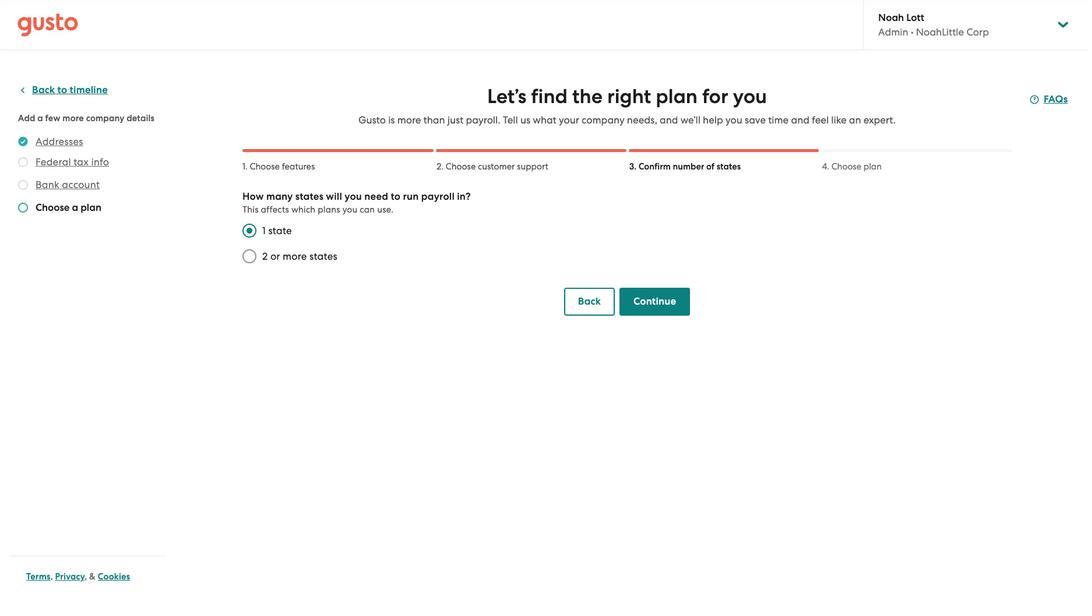 Task type: describe. For each thing, give the bounding box(es) containing it.
terms
[[26, 572, 51, 582]]

find
[[531, 85, 568, 108]]

which
[[291, 205, 316, 215]]

addresses button
[[36, 135, 83, 149]]

than
[[424, 114, 445, 126]]

check image for federal
[[18, 157, 28, 167]]

gusto
[[358, 114, 386, 126]]

choose a plan
[[36, 202, 101, 214]]

choose features
[[250, 161, 315, 172]]

an
[[849, 114, 861, 126]]

1
[[262, 225, 266, 237]]

add
[[18, 113, 35, 124]]

account
[[62, 179, 100, 191]]

corp
[[967, 26, 989, 38]]

noahlittle
[[916, 26, 964, 38]]

1 horizontal spatial more
[[283, 251, 307, 262]]

state
[[268, 225, 292, 237]]

noah lott admin • noahlittle corp
[[878, 12, 989, 38]]

we'll
[[681, 114, 701, 126]]

customer
[[478, 161, 515, 172]]

confirm number of states
[[639, 161, 741, 172]]

confirm
[[639, 161, 671, 172]]

us
[[520, 114, 531, 126]]

your
[[559, 114, 579, 126]]

number
[[673, 161, 704, 172]]

timeline
[[70, 84, 108, 96]]

a for plan
[[72, 202, 78, 214]]

payroll
[[421, 191, 455, 203]]

support
[[517, 161, 548, 172]]

check image for bank
[[18, 180, 28, 190]]

•
[[911, 26, 914, 38]]

let's find the right plan for you gusto is more than just payroll. tell us what your company needs, and we'll help you save time and feel like an expert.
[[358, 85, 896, 126]]

1 state radio
[[237, 218, 262, 244]]

faqs
[[1044, 93, 1068, 106]]

just
[[448, 114, 464, 126]]

needs,
[[627, 114, 657, 126]]

bank
[[36, 179, 59, 191]]

plan inside let's find the right plan for you gusto is more than just payroll. tell us what your company needs, and we'll help you save time and feel like an expert.
[[656, 85, 698, 108]]

many
[[266, 191, 293, 203]]

choose customer support
[[446, 161, 548, 172]]

terms link
[[26, 572, 51, 582]]

few
[[45, 113, 60, 124]]

bank account
[[36, 179, 100, 191]]

plan inside list
[[81, 202, 101, 214]]

can
[[360, 205, 375, 215]]

back to timeline button
[[18, 83, 108, 97]]

choose a plan list
[[18, 135, 161, 217]]

you right "help"
[[726, 114, 742, 126]]

run
[[403, 191, 419, 203]]

you up save
[[733, 85, 767, 108]]

federal tax info button
[[36, 155, 109, 169]]

2 horizontal spatial plan
[[864, 161, 882, 172]]

use.
[[377, 205, 394, 215]]

choose for choose features
[[250, 161, 280, 172]]

plans
[[318, 205, 340, 215]]

save
[[745, 114, 766, 126]]

tax
[[74, 156, 89, 168]]

details
[[127, 113, 155, 124]]

&
[[89, 572, 96, 582]]

let's
[[487, 85, 526, 108]]

more inside let's find the right plan for you gusto is more than just payroll. tell us what your company needs, and we'll help you save time and feel like an expert.
[[397, 114, 421, 126]]

2 or more states radio
[[237, 244, 262, 269]]

feel
[[812, 114, 829, 126]]

you right "will"
[[345, 191, 362, 203]]

addresses
[[36, 136, 83, 147]]

0 horizontal spatial more
[[63, 113, 84, 124]]

how many states will you need to run payroll in? this affects which plans you can use.
[[242, 191, 471, 215]]

home image
[[17, 13, 78, 36]]

1 and from the left
[[660, 114, 678, 126]]

bank account button
[[36, 178, 100, 192]]

cookies
[[98, 572, 130, 582]]

federal tax info
[[36, 156, 109, 168]]



Task type: locate. For each thing, give the bounding box(es) containing it.
1 vertical spatial to
[[391, 191, 401, 203]]

choose for choose customer support
[[446, 161, 476, 172]]

need
[[364, 191, 388, 203]]

for
[[702, 85, 729, 108]]

is
[[388, 114, 395, 126]]

0 horizontal spatial ,
[[51, 572, 53, 582]]

to left timeline
[[57, 84, 67, 96]]

0 horizontal spatial to
[[57, 84, 67, 96]]

more
[[63, 113, 84, 124], [397, 114, 421, 126], [283, 251, 307, 262]]

states down plans
[[310, 251, 337, 262]]

0 horizontal spatial company
[[86, 113, 124, 124]]

to left run at the left top of the page
[[391, 191, 401, 203]]

check image
[[18, 203, 28, 213]]

tell
[[503, 114, 518, 126]]

a down account
[[72, 202, 78, 214]]

how
[[242, 191, 264, 203]]

2
[[262, 251, 268, 262]]

lott
[[907, 12, 924, 24]]

back for back
[[578, 296, 601, 308]]

federal
[[36, 156, 71, 168]]

check image
[[18, 157, 28, 167], [18, 180, 28, 190]]

more right is on the left
[[397, 114, 421, 126]]

states for of
[[717, 161, 741, 172]]

1 horizontal spatial company
[[582, 114, 625, 126]]

1 , from the left
[[51, 572, 53, 582]]

a inside list
[[72, 202, 78, 214]]

states up which
[[295, 191, 324, 203]]

states
[[717, 161, 741, 172], [295, 191, 324, 203], [310, 251, 337, 262]]

1 horizontal spatial a
[[72, 202, 78, 214]]

a for few
[[37, 113, 43, 124]]

admin
[[878, 26, 908, 38]]

1 horizontal spatial and
[[791, 114, 810, 126]]

1 state
[[262, 225, 292, 237]]

0 horizontal spatial a
[[37, 113, 43, 124]]

0 horizontal spatial plan
[[81, 202, 101, 214]]

and left we'll
[[660, 114, 678, 126]]

back
[[32, 84, 55, 96], [578, 296, 601, 308]]

choose inside choose a plan list
[[36, 202, 70, 214]]

2 , from the left
[[85, 572, 87, 582]]

back for back to timeline
[[32, 84, 55, 96]]

info
[[91, 156, 109, 168]]

back button
[[564, 288, 615, 316]]

terms , privacy , & cookies
[[26, 572, 130, 582]]

you left the can
[[343, 205, 358, 215]]

choose down like
[[832, 161, 862, 172]]

cookies button
[[98, 570, 130, 584]]

2 horizontal spatial more
[[397, 114, 421, 126]]

a
[[37, 113, 43, 124], [72, 202, 78, 214]]

1 vertical spatial a
[[72, 202, 78, 214]]

continue
[[634, 296, 676, 308]]

plan
[[656, 85, 698, 108], [864, 161, 882, 172], [81, 202, 101, 214]]

choose up in?
[[446, 161, 476, 172]]

and left feel
[[791, 114, 810, 126]]

company inside let's find the right plan for you gusto is more than just payroll. tell us what your company needs, and we'll help you save time and feel like an expert.
[[582, 114, 625, 126]]

choose down bank
[[36, 202, 70, 214]]

right
[[607, 85, 651, 108]]

choose up how
[[250, 161, 280, 172]]

0 horizontal spatial back
[[32, 84, 55, 96]]

features
[[282, 161, 315, 172]]

1 vertical spatial back
[[578, 296, 601, 308]]

affects
[[261, 205, 289, 215]]

1 horizontal spatial back
[[578, 296, 601, 308]]

,
[[51, 572, 53, 582], [85, 572, 87, 582]]

continue button
[[620, 288, 690, 316]]

0 vertical spatial check image
[[18, 157, 28, 167]]

this
[[242, 205, 259, 215]]

will
[[326, 191, 342, 203]]

1 vertical spatial check image
[[18, 180, 28, 190]]

back to timeline
[[32, 84, 108, 96]]

expert.
[[864, 114, 896, 126]]

noah
[[878, 12, 904, 24]]

choose for choose plan
[[832, 161, 862, 172]]

to inside how many states will you need to run payroll in? this affects which plans you can use.
[[391, 191, 401, 203]]

a left few
[[37, 113, 43, 124]]

0 vertical spatial states
[[717, 161, 741, 172]]

0 vertical spatial plan
[[656, 85, 698, 108]]

2 vertical spatial states
[[310, 251, 337, 262]]

payroll.
[[466, 114, 500, 126]]

2 check image from the top
[[18, 180, 28, 190]]

or
[[270, 251, 280, 262]]

of
[[707, 161, 715, 172]]

check image up check image
[[18, 180, 28, 190]]

states inside how many states will you need to run payroll in? this affects which plans you can use.
[[295, 191, 324, 203]]

plan up we'll
[[656, 85, 698, 108]]

choose for choose a plan
[[36, 202, 70, 214]]

help
[[703, 114, 723, 126]]

0 vertical spatial to
[[57, 84, 67, 96]]

company down timeline
[[86, 113, 124, 124]]

1 horizontal spatial ,
[[85, 572, 87, 582]]

1 vertical spatial plan
[[864, 161, 882, 172]]

time
[[768, 114, 789, 126]]

2 and from the left
[[791, 114, 810, 126]]

to
[[57, 84, 67, 96], [391, 191, 401, 203]]

to inside button
[[57, 84, 67, 96]]

and
[[660, 114, 678, 126], [791, 114, 810, 126]]

0 vertical spatial a
[[37, 113, 43, 124]]

plan down account
[[81, 202, 101, 214]]

0 horizontal spatial and
[[660, 114, 678, 126]]

circle check image
[[18, 135, 28, 149]]

states for more
[[310, 251, 337, 262]]

plan down the expert.
[[864, 161, 882, 172]]

1 horizontal spatial to
[[391, 191, 401, 203]]

you
[[733, 85, 767, 108], [726, 114, 742, 126], [345, 191, 362, 203], [343, 205, 358, 215]]

faqs button
[[1030, 93, 1068, 107]]

what
[[533, 114, 557, 126]]

0 vertical spatial back
[[32, 84, 55, 96]]

more right few
[[63, 113, 84, 124]]

the
[[572, 85, 603, 108]]

privacy link
[[55, 572, 85, 582]]

, left privacy link on the bottom left of page
[[51, 572, 53, 582]]

check image down the circle check icon
[[18, 157, 28, 167]]

company
[[86, 113, 124, 124], [582, 114, 625, 126]]

choose
[[250, 161, 280, 172], [446, 161, 476, 172], [832, 161, 862, 172], [36, 202, 70, 214]]

company down the
[[582, 114, 625, 126]]

in?
[[457, 191, 471, 203]]

1 check image from the top
[[18, 157, 28, 167]]

2 or more states
[[262, 251, 337, 262]]

1 horizontal spatial plan
[[656, 85, 698, 108]]

choose plan
[[832, 161, 882, 172]]

2 vertical spatial plan
[[81, 202, 101, 214]]

like
[[831, 114, 847, 126]]

1 vertical spatial states
[[295, 191, 324, 203]]

states right of
[[717, 161, 741, 172]]

, left "&" at the bottom left of page
[[85, 572, 87, 582]]

add a few more company details
[[18, 113, 155, 124]]

more right or
[[283, 251, 307, 262]]

privacy
[[55, 572, 85, 582]]



Task type: vqa. For each thing, say whether or not it's contained in the screenshot.
an
yes



